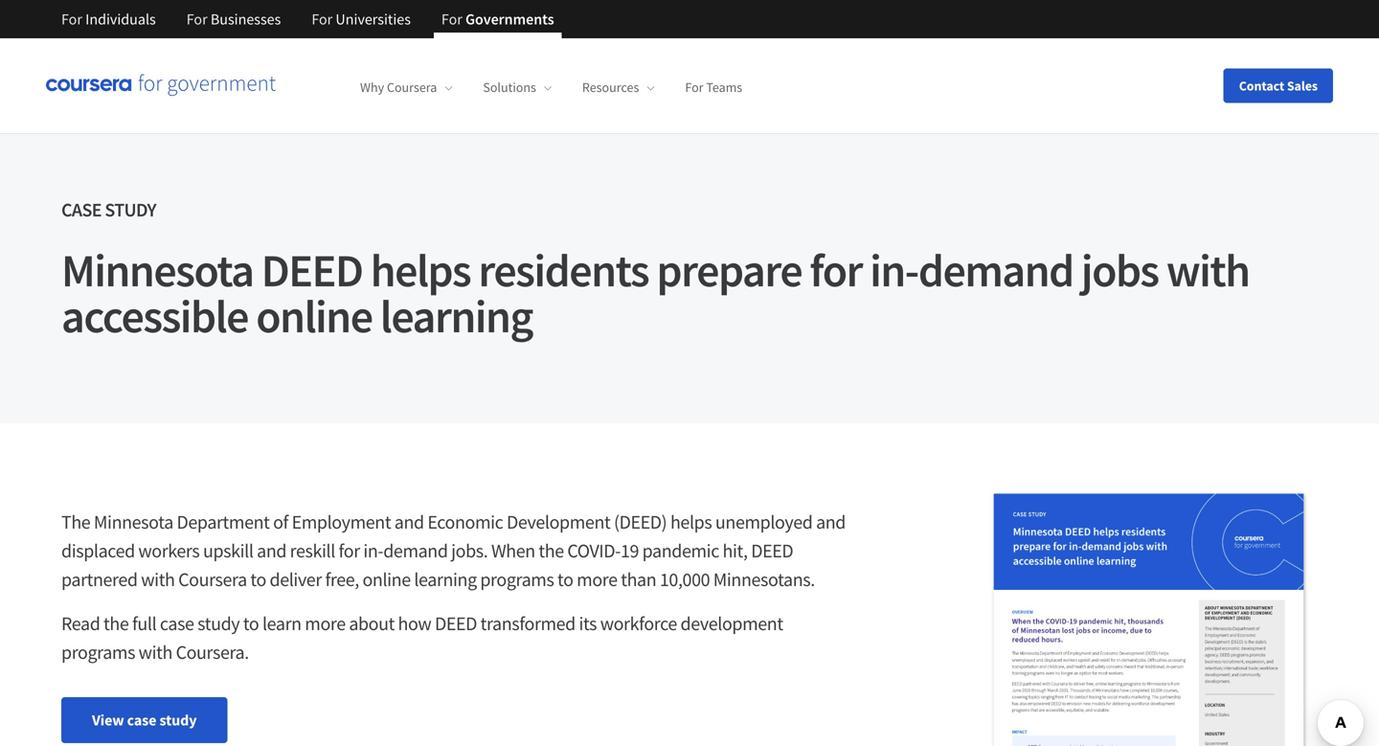Task type: describe. For each thing, give the bounding box(es) containing it.
full
[[132, 611, 156, 635]]

why coursera
[[360, 79, 437, 96]]

deed inside read the full case study to learn more about how deed transformed its workforce development programs with coursera.
[[435, 611, 477, 635]]

the minnesota department of employment and economic development (deed) helps unemployed and displaced workers upskill and reskill for in-demand jobs. when the covid-19 pandemic hit, deed partnered with coursera to deliver free, online learning programs to more than 10,000 minnesotans.
[[61, 510, 846, 591]]

more inside the minnesota department of employment and economic development (deed) helps unemployed and displaced workers upskill and reskill for in-demand jobs. when the covid-19 pandemic hit, deed partnered with coursera to deliver free, online learning programs to more than 10,000 minnesotans.
[[577, 567, 617, 591]]

contact
[[1239, 77, 1284, 94]]

resources
[[582, 79, 639, 96]]

read the full case study to learn more about how deed transformed its workforce development programs with coursera.
[[61, 611, 783, 664]]

1 horizontal spatial coursera
[[387, 79, 437, 96]]

banner navigation
[[46, 0, 570, 38]]

jobs
[[1081, 241, 1158, 299]]

governments
[[465, 10, 554, 29]]

19
[[621, 539, 639, 563]]

coursera for government image
[[46, 74, 276, 97]]

workforce
[[600, 611, 677, 635]]

helps inside the minnesota department of employment and economic development (deed) helps unemployed and displaced workers upskill and reskill for in-demand jobs. when the covid-19 pandemic hit, deed partnered with coursera to deliver free, online learning programs to more than 10,000 minnesotans.
[[670, 510, 712, 534]]

minnesota inside minnesota deed helps residents prepare for in-demand jobs with accessible online learning
[[61, 241, 253, 299]]

prepare
[[656, 241, 802, 299]]

view case study link
[[61, 697, 227, 743]]

for for universities
[[312, 10, 333, 29]]

resources link
[[582, 79, 654, 96]]

for for governments
[[441, 10, 462, 29]]

its
[[579, 611, 597, 635]]

with inside the minnesota department of employment and economic development (deed) helps unemployed and displaced workers upskill and reskill for in-demand jobs. when the covid-19 pandemic hit, deed partnered with coursera to deliver free, online learning programs to more than 10,000 minnesotans.
[[141, 567, 175, 591]]

why coursera link
[[360, 79, 452, 96]]

when
[[491, 539, 535, 563]]

of
[[273, 510, 288, 534]]

deliver
[[270, 567, 322, 591]]

for teams
[[685, 79, 742, 96]]

0 horizontal spatial and
[[257, 539, 286, 563]]

teams
[[706, 79, 742, 96]]

why
[[360, 79, 384, 96]]

solutions
[[483, 79, 536, 96]]

study
[[105, 198, 156, 222]]

online inside minnesota deed helps residents prepare for in-demand jobs with accessible online learning
[[256, 287, 372, 345]]

deed inside minnesota deed helps residents prepare for in-demand jobs with accessible online learning
[[261, 241, 363, 299]]

the inside read the full case study to learn more about how deed transformed its workforce development programs with coursera.
[[103, 611, 129, 635]]

displaced
[[61, 539, 135, 563]]

for for individuals
[[61, 10, 82, 29]]

2 horizontal spatial and
[[816, 510, 846, 534]]

programs inside read the full case study to learn more about how deed transformed its workforce development programs with coursera.
[[61, 640, 135, 664]]

for businesses
[[186, 10, 281, 29]]

for individuals
[[61, 10, 156, 29]]

contact sales button
[[1224, 68, 1333, 103]]

for left "teams"
[[685, 79, 703, 96]]

residents
[[478, 241, 649, 299]]

for inside minnesota deed helps residents prepare for in-demand jobs with accessible online learning
[[810, 241, 862, 299]]

sales
[[1287, 77, 1318, 94]]

helps inside minnesota deed helps residents prepare for in-demand jobs with accessible online learning
[[370, 241, 470, 299]]

read
[[61, 611, 100, 635]]

for for businesses
[[186, 10, 207, 29]]

development
[[507, 510, 610, 534]]



Task type: vqa. For each thing, say whether or not it's contained in the screenshot.
"quality"
no



Task type: locate. For each thing, give the bounding box(es) containing it.
(deed)
[[614, 510, 667, 534]]

1 horizontal spatial study
[[197, 611, 240, 635]]

minnesota up workers
[[94, 510, 173, 534]]

for teams link
[[685, 79, 742, 96]]

contact sales
[[1239, 77, 1318, 94]]

for left governments
[[441, 10, 462, 29]]

view
[[92, 711, 124, 730]]

0 vertical spatial online
[[256, 287, 372, 345]]

study inside read the full case study to learn more about how deed transformed its workforce development programs with coursera.
[[197, 611, 240, 635]]

1 horizontal spatial case
[[160, 611, 194, 635]]

0 vertical spatial demand
[[918, 241, 1073, 299]]

covid-
[[567, 539, 621, 563]]

programs
[[480, 567, 554, 591], [61, 640, 135, 664]]

for left individuals at the top left of page
[[61, 10, 82, 29]]

1 vertical spatial more
[[305, 611, 345, 635]]

1 vertical spatial the
[[103, 611, 129, 635]]

helps
[[370, 241, 470, 299], [670, 510, 712, 534]]

0 horizontal spatial case
[[127, 711, 156, 730]]

jobs.
[[451, 539, 488, 563]]

0 horizontal spatial the
[[103, 611, 129, 635]]

minnesota case study image
[[981, 485, 1318, 746]]

1 vertical spatial in-
[[363, 539, 383, 563]]

and
[[394, 510, 424, 534], [816, 510, 846, 534], [257, 539, 286, 563]]

coursera.
[[176, 640, 249, 664]]

for governments
[[441, 10, 554, 29]]

the
[[61, 510, 90, 534]]

1 vertical spatial online
[[362, 567, 411, 591]]

programs inside the minnesota department of employment and economic development (deed) helps unemployed and displaced workers upskill and reskill for in-demand jobs. when the covid-19 pandemic hit, deed partnered with coursera to deliver free, online learning programs to more than 10,000 minnesotans.
[[480, 567, 554, 591]]

0 vertical spatial coursera
[[387, 79, 437, 96]]

partnered
[[61, 567, 138, 591]]

case right full
[[160, 611, 194, 635]]

transformed
[[480, 611, 575, 635]]

unemployed
[[715, 510, 813, 534]]

for inside the minnesota department of employment and economic development (deed) helps unemployed and displaced workers upskill and reskill for in-demand jobs. when the covid-19 pandemic hit, deed partnered with coursera to deliver free, online learning programs to more than 10,000 minnesotans.
[[339, 539, 360, 563]]

accessible
[[61, 287, 248, 345]]

0 vertical spatial case
[[160, 611, 194, 635]]

0 horizontal spatial deed
[[261, 241, 363, 299]]

0 vertical spatial the
[[539, 539, 564, 563]]

to left learn
[[243, 611, 259, 635]]

0 vertical spatial more
[[577, 567, 617, 591]]

case
[[61, 198, 101, 222]]

with inside read the full case study to learn more about how deed transformed its workforce development programs with coursera.
[[139, 640, 172, 664]]

case inside read the full case study to learn more about how deed transformed its workforce development programs with coursera.
[[160, 611, 194, 635]]

0 horizontal spatial demand
[[383, 539, 448, 563]]

the down development
[[539, 539, 564, 563]]

1 horizontal spatial the
[[539, 539, 564, 563]]

to
[[250, 567, 266, 591], [557, 567, 573, 591], [243, 611, 259, 635]]

economic
[[427, 510, 503, 534]]

the inside the minnesota department of employment and economic development (deed) helps unemployed and displaced workers upskill and reskill for in-demand jobs. when the covid-19 pandemic hit, deed partnered with coursera to deliver free, online learning programs to more than 10,000 minnesotans.
[[539, 539, 564, 563]]

0 vertical spatial programs
[[480, 567, 554, 591]]

2 vertical spatial with
[[139, 640, 172, 664]]

more
[[577, 567, 617, 591], [305, 611, 345, 635]]

0 vertical spatial for
[[810, 241, 862, 299]]

1 horizontal spatial helps
[[670, 510, 712, 534]]

pandemic
[[642, 539, 719, 563]]

to left deliver
[[250, 567, 266, 591]]

for left universities
[[312, 10, 333, 29]]

and down of
[[257, 539, 286, 563]]

10,000
[[660, 567, 710, 591]]

solutions link
[[483, 79, 552, 96]]

for
[[810, 241, 862, 299], [339, 539, 360, 563]]

development
[[680, 611, 783, 635]]

0 vertical spatial learning
[[380, 287, 532, 345]]

hit,
[[723, 539, 748, 563]]

0 horizontal spatial in-
[[363, 539, 383, 563]]

learning
[[380, 287, 532, 345], [414, 567, 477, 591]]

and left economic
[[394, 510, 424, 534]]

minnesota down study
[[61, 241, 253, 299]]

learning inside the minnesota department of employment and economic development (deed) helps unemployed and displaced workers upskill and reskill for in-demand jobs. when the covid-19 pandemic hit, deed partnered with coursera to deliver free, online learning programs to more than 10,000 minnesotans.
[[414, 567, 477, 591]]

1 horizontal spatial programs
[[480, 567, 554, 591]]

coursera down upskill
[[178, 567, 247, 591]]

1 horizontal spatial for
[[810, 241, 862, 299]]

online inside the minnesota department of employment and economic development (deed) helps unemployed and displaced workers upskill and reskill for in-demand jobs. when the covid-19 pandemic hit, deed partnered with coursera to deliver free, online learning programs to more than 10,000 minnesotans.
[[362, 567, 411, 591]]

in- inside the minnesota department of employment and economic development (deed) helps unemployed and displaced workers upskill and reskill for in-demand jobs. when the covid-19 pandemic hit, deed partnered with coursera to deliver free, online learning programs to more than 10,000 minnesotans.
[[363, 539, 383, 563]]

learning inside minnesota deed helps residents prepare for in-demand jobs with accessible online learning
[[380, 287, 532, 345]]

with down workers
[[141, 567, 175, 591]]

1 vertical spatial study
[[159, 711, 197, 730]]

the left full
[[103, 611, 129, 635]]

deed
[[261, 241, 363, 299], [751, 539, 793, 563], [435, 611, 477, 635]]

minnesota inside the minnesota department of employment and economic development (deed) helps unemployed and displaced workers upskill and reskill for in-demand jobs. when the covid-19 pandemic hit, deed partnered with coursera to deliver free, online learning programs to more than 10,000 minnesotans.
[[94, 510, 173, 534]]

with down full
[[139, 640, 172, 664]]

0 vertical spatial in-
[[870, 241, 918, 299]]

1 vertical spatial programs
[[61, 640, 135, 664]]

for left businesses
[[186, 10, 207, 29]]

for universities
[[312, 10, 411, 29]]

1 horizontal spatial and
[[394, 510, 424, 534]]

to inside read the full case study to learn more about how deed transformed its workforce development programs with coursera.
[[243, 611, 259, 635]]

with
[[1166, 241, 1249, 299], [141, 567, 175, 591], [139, 640, 172, 664]]

1 horizontal spatial deed
[[435, 611, 477, 635]]

to down covid-
[[557, 567, 573, 591]]

0 horizontal spatial study
[[159, 711, 197, 730]]

0 horizontal spatial programs
[[61, 640, 135, 664]]

with inside minnesota deed helps residents prepare for in-demand jobs with accessible online learning
[[1166, 241, 1249, 299]]

universities
[[336, 10, 411, 29]]

1 vertical spatial with
[[141, 567, 175, 591]]

more right learn
[[305, 611, 345, 635]]

0 vertical spatial study
[[197, 611, 240, 635]]

view case study
[[92, 711, 197, 730]]

0 horizontal spatial for
[[339, 539, 360, 563]]

1 vertical spatial minnesota
[[94, 510, 173, 534]]

deed inside the minnesota department of employment and economic development (deed) helps unemployed and displaced workers upskill and reskill for in-demand jobs. when the covid-19 pandemic hit, deed partnered with coursera to deliver free, online learning programs to more than 10,000 minnesotans.
[[751, 539, 793, 563]]

1 horizontal spatial in-
[[870, 241, 918, 299]]

1 vertical spatial helps
[[670, 510, 712, 534]]

free,
[[325, 567, 359, 591]]

in- inside minnesota deed helps residents prepare for in-demand jobs with accessible online learning
[[870, 241, 918, 299]]

1 vertical spatial learning
[[414, 567, 477, 591]]

1 vertical spatial case
[[127, 711, 156, 730]]

0 vertical spatial with
[[1166, 241, 1249, 299]]

individuals
[[85, 10, 156, 29]]

2 vertical spatial deed
[[435, 611, 477, 635]]

programs down when
[[480, 567, 554, 591]]

demand inside minnesota deed helps residents prepare for in-demand jobs with accessible online learning
[[918, 241, 1073, 299]]

demand
[[918, 241, 1073, 299], [383, 539, 448, 563]]

businesses
[[211, 10, 281, 29]]

demand inside the minnesota department of employment and economic development (deed) helps unemployed and displaced workers upskill and reskill for in-demand jobs. when the covid-19 pandemic hit, deed partnered with coursera to deliver free, online learning programs to more than 10,000 minnesotans.
[[383, 539, 448, 563]]

0 vertical spatial deed
[[261, 241, 363, 299]]

2 horizontal spatial deed
[[751, 539, 793, 563]]

more inside read the full case study to learn more about how deed transformed its workforce development programs with coursera.
[[305, 611, 345, 635]]

study
[[197, 611, 240, 635], [159, 711, 197, 730]]

1 horizontal spatial more
[[577, 567, 617, 591]]

workers
[[138, 539, 200, 563]]

the
[[539, 539, 564, 563], [103, 611, 129, 635]]

how
[[398, 611, 431, 635]]

1 vertical spatial for
[[339, 539, 360, 563]]

coursera right the why
[[387, 79, 437, 96]]

upskill
[[203, 539, 253, 563]]

0 horizontal spatial helps
[[370, 241, 470, 299]]

online
[[256, 287, 372, 345], [362, 567, 411, 591]]

1 horizontal spatial demand
[[918, 241, 1073, 299]]

case study
[[61, 198, 156, 222]]

0 horizontal spatial more
[[305, 611, 345, 635]]

minnesota
[[61, 241, 253, 299], [94, 510, 173, 534]]

case right "view"
[[127, 711, 156, 730]]

than
[[621, 567, 656, 591]]

1 vertical spatial deed
[[751, 539, 793, 563]]

coursera
[[387, 79, 437, 96], [178, 567, 247, 591]]

programs down read at the left
[[61, 640, 135, 664]]

coursera inside the minnesota department of employment and economic development (deed) helps unemployed and displaced workers upskill and reskill for in-demand jobs. when the covid-19 pandemic hit, deed partnered with coursera to deliver free, online learning programs to more than 10,000 minnesotans.
[[178, 567, 247, 591]]

minnesotans.
[[713, 567, 815, 591]]

0 vertical spatial helps
[[370, 241, 470, 299]]

0 vertical spatial minnesota
[[61, 241, 253, 299]]

study up coursera.
[[197, 611, 240, 635]]

minnesota deed helps residents prepare for in-demand jobs with accessible online learning
[[61, 241, 1249, 345]]

learn
[[262, 611, 301, 635]]

case
[[160, 611, 194, 635], [127, 711, 156, 730]]

about
[[349, 611, 395, 635]]

reskill
[[290, 539, 335, 563]]

1 vertical spatial coursera
[[178, 567, 247, 591]]

1 vertical spatial demand
[[383, 539, 448, 563]]

for
[[61, 10, 82, 29], [186, 10, 207, 29], [312, 10, 333, 29], [441, 10, 462, 29], [685, 79, 703, 96]]

more down covid-
[[577, 567, 617, 591]]

employment
[[292, 510, 391, 534]]

0 horizontal spatial coursera
[[178, 567, 247, 591]]

department
[[177, 510, 270, 534]]

with right 'jobs' on the right of the page
[[1166, 241, 1249, 299]]

in-
[[870, 241, 918, 299], [363, 539, 383, 563]]

study right "view"
[[159, 711, 197, 730]]

and right the unemployed
[[816, 510, 846, 534]]



